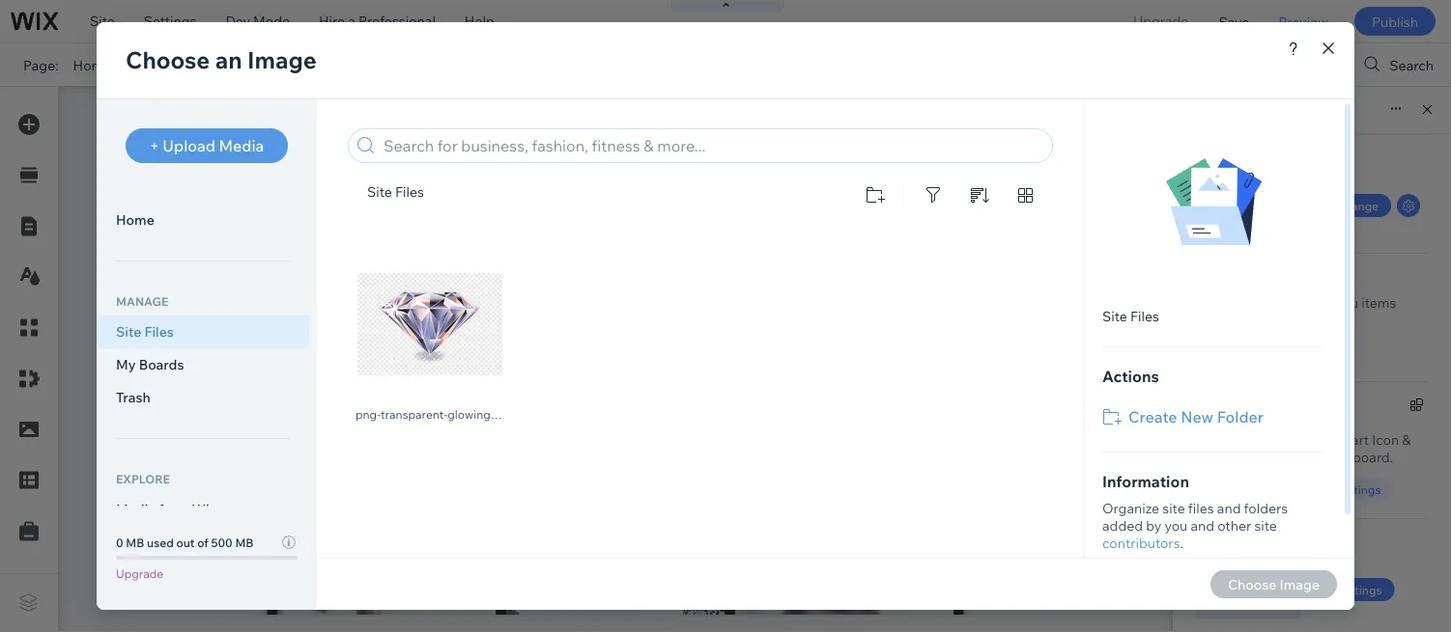 Task type: vqa. For each thing, say whether or not it's contained in the screenshot.
100%
no



Task type: locate. For each thing, give the bounding box(es) containing it.
1 vertical spatial manage
[[1196, 432, 1247, 449]]

bar
[[1243, 531, 1265, 548]]

1 horizontal spatial &
[[1402, 432, 1411, 449]]

mini
[[1268, 399, 1295, 415], [1196, 449, 1223, 466]]

icon up dashboard.
[[1372, 432, 1399, 449]]

1 vertical spatial site
[[1260, 312, 1285, 329]]

manage inside manage the content of cart icon & mini cart from your dashboard.
[[1196, 432, 1247, 449]]

search left bar
[[1196, 531, 1240, 548]]

professional
[[358, 13, 436, 29]]

1 vertical spatial search
[[1196, 531, 1240, 548]]

icon up the
[[1227, 399, 1254, 415]]

manage the content of cart icon & mini cart from your dashboard.
[[1196, 432, 1411, 466]]

1 horizontal spatial icon
[[1372, 432, 1399, 449]]

dev
[[226, 13, 250, 29]]

0 vertical spatial mini
[[1268, 399, 1295, 415]]

1 horizontal spatial search
[[1390, 56, 1434, 73]]

mini up content
[[1268, 399, 1295, 415]]

manage
[[1209, 345, 1253, 360], [1196, 432, 1247, 449]]

settings button
[[1323, 478, 1394, 501], [1324, 579, 1395, 602]]

site
[[90, 13, 115, 29], [1260, 312, 1285, 329]]

0 vertical spatial search
[[1390, 56, 1434, 73]]

site inside add, edit or reorder menu items from your site pages.
[[1260, 312, 1285, 329]]

add,
[[1196, 295, 1226, 312]]

mini inside manage the content of cart icon & mini cart from your dashboard.
[[1196, 449, 1223, 466]]

from inside add, edit or reorder menu items from your site pages.
[[1196, 312, 1226, 329]]

from down add,
[[1196, 312, 1226, 329]]

1 vertical spatial &
[[1402, 432, 1411, 449]]

your inside add, edit or reorder menu items from your site pages.
[[1229, 312, 1257, 329]]

1 vertical spatial icon
[[1372, 432, 1399, 449]]

search
[[1390, 56, 1434, 73], [1196, 531, 1240, 548]]

manage inside button
[[1209, 345, 1253, 360]]

0 horizontal spatial search
[[1196, 531, 1240, 548]]

0 vertical spatial settings
[[144, 13, 197, 29]]

cart
[[1196, 399, 1224, 415], [1298, 399, 1326, 415], [1342, 432, 1369, 449], [1226, 449, 1253, 466]]

your down content
[[1289, 449, 1318, 466]]

1 vertical spatial from
[[1256, 449, 1286, 466]]

hire a professional
[[319, 13, 436, 29]]

save
[[1219, 13, 1250, 30]]

change
[[1336, 199, 1379, 213]]

from
[[1196, 312, 1226, 329], [1256, 449, 1286, 466]]

your
[[1229, 312, 1257, 329], [1289, 449, 1318, 466]]

settings
[[144, 13, 197, 29], [1335, 483, 1381, 497], [1336, 583, 1382, 598]]

0 horizontal spatial from
[[1196, 312, 1226, 329]]

0 vertical spatial site
[[90, 13, 115, 29]]

reorder
[[1273, 295, 1320, 312]]

search inside button
[[1390, 56, 1434, 73]]

0 vertical spatial manage
[[1209, 345, 1253, 360]]

0 horizontal spatial site
[[90, 13, 115, 29]]

cart down the
[[1226, 449, 1253, 466]]

menu
[[1323, 295, 1359, 312]]

1 horizontal spatial your
[[1289, 449, 1318, 466]]

your inside manage the content of cart icon & mini cart from your dashboard.
[[1289, 449, 1318, 466]]

0 vertical spatial your
[[1229, 312, 1257, 329]]

search bar
[[1196, 531, 1265, 548]]

icon
[[1227, 399, 1254, 415], [1372, 432, 1399, 449]]

tools button
[[1257, 43, 1348, 86]]

upgrade
[[1133, 13, 1189, 29]]

&
[[1257, 399, 1265, 415], [1402, 432, 1411, 449]]

0 vertical spatial &
[[1257, 399, 1265, 415]]

search button
[[1349, 43, 1451, 86]]

1 horizontal spatial from
[[1256, 449, 1286, 466]]

preview
[[1279, 13, 1329, 30]]

mini down "cart icon & mini cart"
[[1196, 449, 1223, 466]]

cart up dashboard.
[[1342, 432, 1369, 449]]

publish button
[[1355, 7, 1436, 36]]

0 vertical spatial from
[[1196, 312, 1226, 329]]

icon inside manage the content of cart icon & mini cart from your dashboard.
[[1372, 432, 1399, 449]]

settings for bottommost settings button
[[1336, 583, 1382, 598]]

1 vertical spatial your
[[1289, 449, 1318, 466]]

& right of
[[1402, 432, 1411, 449]]

items
[[1362, 295, 1397, 312]]

menu
[[1256, 345, 1287, 360]]

from inside manage the content of cart icon & mini cart from your dashboard.
[[1256, 449, 1286, 466]]

1 vertical spatial settings
[[1335, 483, 1381, 497]]

1 vertical spatial mini
[[1196, 449, 1223, 466]]

manage left the
[[1196, 432, 1247, 449]]

0 vertical spatial icon
[[1227, 399, 1254, 415]]

search down the publish button
[[1390, 56, 1434, 73]]

site down "or"
[[1260, 312, 1285, 329]]

manage left menu
[[1209, 345, 1253, 360]]

dashboard.
[[1321, 449, 1393, 466]]

from down the
[[1256, 449, 1286, 466]]

site up home
[[90, 13, 115, 29]]

& up the
[[1257, 399, 1265, 415]]

mode
[[253, 13, 290, 29]]

1 horizontal spatial site
[[1260, 312, 1285, 329]]

0 horizontal spatial your
[[1229, 312, 1257, 329]]

your down the "edit"
[[1229, 312, 1257, 329]]

0 horizontal spatial mini
[[1196, 449, 1223, 466]]

add, edit or reorder menu items from your site pages.
[[1196, 295, 1397, 329]]

2 vertical spatial settings
[[1336, 583, 1382, 598]]

cart down manage menu button
[[1196, 399, 1224, 415]]



Task type: describe. For each thing, give the bounding box(es) containing it.
of
[[1326, 432, 1339, 449]]

dev mode
[[226, 13, 290, 29]]

1 horizontal spatial mini
[[1268, 399, 1295, 415]]

content
[[1274, 432, 1323, 449]]

manage for manage menu
[[1209, 345, 1253, 360]]

tools
[[1298, 56, 1331, 73]]

image
[[1196, 147, 1236, 164]]

manage menu
[[1209, 345, 1287, 360]]

help
[[465, 13, 494, 29]]

manage menu button
[[1196, 341, 1299, 364]]

settings for the top settings button
[[1335, 483, 1381, 497]]

or
[[1257, 295, 1270, 312]]

preview button
[[1264, 0, 1343, 43]]

cart up content
[[1298, 399, 1326, 415]]

cart icon & mini cart
[[1196, 399, 1326, 415]]

& inside manage the content of cart icon & mini cart from your dashboard.
[[1402, 432, 1411, 449]]

1 vertical spatial settings button
[[1324, 579, 1395, 602]]

hire
[[319, 13, 345, 29]]

the
[[1250, 432, 1271, 449]]

publish
[[1372, 13, 1418, 30]]

edit
[[1229, 295, 1254, 312]]

home
[[73, 56, 111, 73]]

change button
[[1324, 194, 1391, 217]]

save button
[[1204, 0, 1264, 43]]

a
[[348, 13, 355, 29]]

manage for manage the content of cart icon & mini cart from your dashboard.
[[1196, 432, 1247, 449]]

pages.
[[1288, 312, 1330, 329]]

0 horizontal spatial &
[[1257, 399, 1265, 415]]

0 horizontal spatial icon
[[1227, 399, 1254, 415]]

search for search
[[1390, 56, 1434, 73]]

0 vertical spatial settings button
[[1323, 478, 1394, 501]]

search for search bar
[[1196, 531, 1240, 548]]



